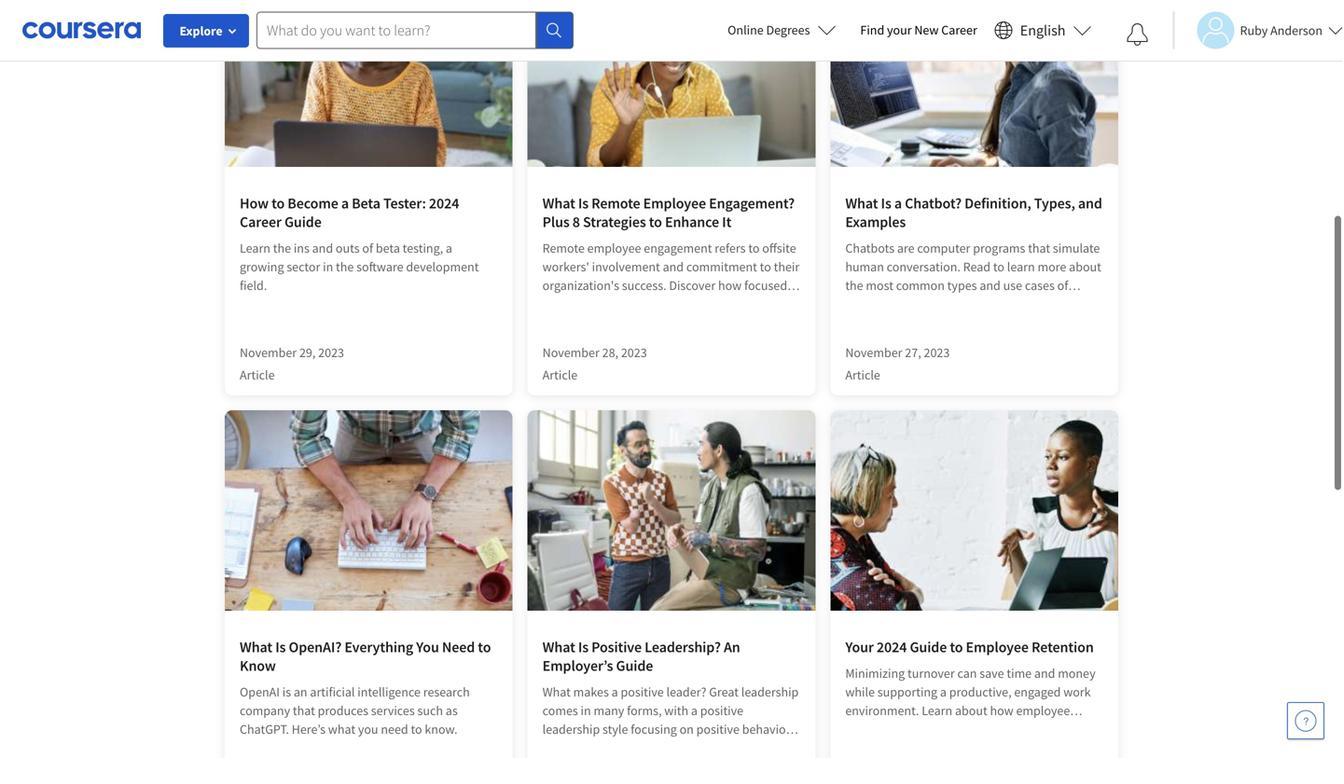 Task type: locate. For each thing, give the bounding box(es) containing it.
your inside the find your new career link
[[887, 21, 912, 38]]

can up engaged.
[[703, 314, 722, 331]]

2023 right 27,
[[924, 344, 950, 361]]

guide inside what is positive leadership? an employer's guide what makes a positive leader? great leadership comes in many forms, with a positive leadership style focusing on positive behavior. learn more about it, why it's beneficial,
[[616, 657, 653, 676]]

and right types,
[[1079, 194, 1103, 213]]

know.
[[425, 721, 458, 738]]

how
[[719, 277, 742, 294], [991, 703, 1014, 719]]

0 horizontal spatial can
[[703, 314, 722, 331]]

1 horizontal spatial how
[[991, 703, 1014, 719]]

guide up ins
[[285, 213, 322, 231]]

retention
[[1032, 638, 1094, 657]]

behavior.
[[743, 721, 793, 738]]

a inside your 2024 guide to employee retention minimizing turnover can save time and money while supporting a productive, engaged work environment. learn about how employee retention helps your business flourish.
[[941, 684, 947, 701]]

0 vertical spatial company
[[543, 314, 593, 331]]

3 2023 from the left
[[924, 344, 950, 361]]

read
[[964, 258, 991, 275]]

1 horizontal spatial guide
[[616, 657, 653, 676]]

makes
[[574, 684, 609, 701]]

great
[[709, 684, 739, 701]]

flourish.
[[1009, 721, 1054, 738]]

in inside how to become a beta tester: 2024 career guide learn the ins and outs of beta testing, a growing sector in the software development field.
[[323, 258, 333, 275]]

is for a
[[881, 194, 892, 213]]

programs
[[974, 240, 1026, 257]]

0 vertical spatial in
[[323, 258, 333, 275]]

what is a chatbot? definition, types, and examples chatbots are computer programs that simulate human conversation. read to learn more about the most common types and use cases of chatbots.
[[846, 194, 1103, 313]]

learn up helps
[[922, 703, 953, 719]]

0 vertical spatial employee
[[644, 194, 706, 213]]

in right sector
[[323, 258, 333, 275]]

learn inside what is positive leadership? an employer's guide what makes a positive leader? great leadership comes in many forms, with a positive leadership style focusing on positive behavior. learn more about it, why it's beneficial,
[[543, 740, 574, 757]]

what is remote employee engagement? plus 8 strategies to enhance it remote employee engagement refers to offsite workers' involvement and commitment to their organization's success. discover how focused and dedicated employees benefit your company and eight ways you can help your remote staff become more engaged. november 28, 2023 article
[[543, 194, 800, 384]]

english button
[[987, 0, 1100, 61]]

2 november from the left
[[543, 344, 600, 361]]

0 horizontal spatial 2023
[[318, 344, 344, 361]]

english
[[1021, 21, 1066, 40]]

0 horizontal spatial employee
[[644, 194, 706, 213]]

2 vertical spatial learn
[[543, 740, 574, 757]]

0 vertical spatial employee
[[588, 240, 642, 257]]

your up help
[[727, 296, 752, 313]]

discover
[[669, 277, 716, 294]]

about inside your 2024 guide to employee retention minimizing turnover can save time and money while supporting a productive, engaged work environment. learn about how employee retention helps your business flourish.
[[956, 703, 988, 719]]

is inside what is openai? everything you need to know openai is an artificial intelligence research company that produces services such as chatgpt. here's what you need to know.
[[275, 638, 286, 657]]

2 2023 from the left
[[621, 344, 647, 361]]

0 horizontal spatial article
[[240, 367, 275, 384]]

1 vertical spatial career
[[240, 213, 282, 231]]

2 vertical spatial more
[[576, 740, 605, 757]]

None search field
[[257, 12, 574, 49]]

your 2024 guide to employee retention minimizing turnover can save time and money while supporting a productive, engaged work environment. learn about how employee retention helps your business flourish.
[[846, 638, 1096, 738]]

more inside what is positive leadership? an employer's guide what makes a positive leader? great leadership comes in many forms, with a positive leadership style focusing on positive behavior. learn more about it, why it's beneficial,
[[576, 740, 605, 757]]

a left chatbot?
[[895, 194, 902, 213]]

0 horizontal spatial how
[[719, 277, 742, 294]]

of right cases
[[1058, 277, 1069, 294]]

What do you want to learn? text field
[[257, 12, 537, 49]]

is inside the what is remote employee engagement? plus 8 strategies to enhance it remote employee engagement refers to offsite workers' involvement and commitment to their organization's success. discover how focused and dedicated employees benefit your company and eight ways you can help your remote staff become more engaged. november 28, 2023 article
[[578, 194, 589, 213]]

become
[[288, 194, 338, 213]]

guide inside how to become a beta tester: 2024 career guide learn the ins and outs of beta testing, a growing sector in the software development field.
[[285, 213, 322, 231]]

0 vertical spatial of
[[362, 240, 373, 257]]

chatgpt.
[[240, 721, 289, 738]]

2023 inside november 27, 2023 article
[[924, 344, 950, 361]]

of right outs
[[362, 240, 373, 257]]

0 horizontal spatial about
[[608, 740, 640, 757]]

minimizing
[[846, 665, 905, 682]]

positive up beneficial,
[[697, 721, 740, 738]]

1 article from the left
[[240, 367, 275, 384]]

1 horizontal spatial you
[[680, 314, 700, 331]]

1 horizontal spatial article
[[543, 367, 578, 384]]

help center image
[[1295, 710, 1318, 733]]

0 horizontal spatial 2024
[[429, 194, 459, 213]]

0 vertical spatial how
[[719, 277, 742, 294]]

produces
[[318, 703, 369, 719]]

0 horizontal spatial in
[[323, 258, 333, 275]]

about down style
[[608, 740, 640, 757]]

more up cases
[[1038, 258, 1067, 275]]

business
[[959, 721, 1006, 738]]

what inside the what is remote employee engagement? plus 8 strategies to enhance it remote employee engagement refers to offsite workers' involvement and commitment to their organization's success. discover how focused and dedicated employees benefit your company and eight ways you can help your remote staff become more engaged. november 28, 2023 article
[[543, 194, 576, 213]]

0 horizontal spatial employee
[[588, 240, 642, 257]]

what up openai
[[240, 638, 273, 657]]

new
[[915, 21, 939, 38]]

positive down the great
[[701, 703, 744, 719]]

1 2023 from the left
[[318, 344, 344, 361]]

1 vertical spatial about
[[956, 703, 988, 719]]

guide up turnover
[[910, 638, 947, 657]]

1 vertical spatial 2024
[[877, 638, 907, 657]]

your inside your 2024 guide to employee retention minimizing turnover can save time and money while supporting a productive, engaged work environment. learn about how employee retention helps your business flourish.
[[931, 721, 956, 738]]

company inside the what is remote employee engagement? plus 8 strategies to enhance it remote employee engagement refers to offsite workers' involvement and commitment to their organization's success. discover how focused and dedicated employees benefit your company and eight ways you can help your remote staff become more engaged. november 28, 2023 article
[[543, 314, 593, 331]]

employee
[[588, 240, 642, 257], [1017, 703, 1071, 719]]

many
[[594, 703, 625, 719]]

article down field.
[[240, 367, 275, 384]]

how to become a beta tester: 2024 career guide learn the ins and outs of beta testing, a growing sector in the software development field.
[[240, 194, 479, 294]]

november left 27,
[[846, 344, 903, 361]]

2023 inside the what is remote employee engagement? plus 8 strategies to enhance it remote employee engagement refers to offsite workers' involvement and commitment to their organization's success. discover how focused and dedicated employees benefit your company and eight ways you can help your remote staff become more engaged. november 28, 2023 article
[[621, 344, 647, 361]]

article for guide
[[240, 367, 275, 384]]

on
[[680, 721, 694, 738]]

is left positive
[[578, 638, 589, 657]]

career right new
[[942, 21, 978, 38]]

leadership down comes
[[543, 721, 600, 738]]

the inside what is a chatbot? definition, types, and examples chatbots are computer programs that simulate human conversation. read to learn more about the most common types and use cases of chatbots.
[[846, 277, 864, 294]]

leadership up behavior.
[[742, 684, 799, 701]]

and up 'staff'
[[596, 314, 617, 331]]

1 horizontal spatial company
[[543, 314, 593, 331]]

article image image
[[225, 411, 513, 611]]

conversation.
[[887, 258, 961, 275]]

1 horizontal spatial of
[[1058, 277, 1069, 294]]

a up development
[[446, 240, 453, 257]]

what up makes
[[543, 638, 576, 657]]

0 horizontal spatial company
[[240, 703, 290, 719]]

sector
[[287, 258, 320, 275]]

article down chatbots.
[[846, 367, 881, 384]]

1 horizontal spatial leadership
[[742, 684, 799, 701]]

remote
[[592, 194, 641, 213], [543, 240, 585, 257]]

and up engaged
[[1035, 665, 1056, 682]]

2024 inside your 2024 guide to employee retention minimizing turnover can save time and money while supporting a productive, engaged work environment. learn about how employee retention helps your business flourish.
[[877, 638, 907, 657]]

article inside november 27, 2023 article
[[846, 367, 881, 384]]

guide up forms,
[[616, 657, 653, 676]]

is left chatbot?
[[881, 194, 892, 213]]

0 horizontal spatial that
[[293, 703, 315, 719]]

chatbots
[[846, 240, 895, 257]]

2 article from the left
[[543, 367, 578, 384]]

0 horizontal spatial november
[[240, 344, 297, 361]]

[featured image] two women in a meeting discussing human resources and employee retention image
[[831, 411, 1119, 611]]

1 vertical spatial more
[[657, 333, 686, 350]]

need
[[381, 721, 408, 738]]

0 horizontal spatial remote
[[543, 240, 585, 257]]

1 horizontal spatial 2023
[[621, 344, 647, 361]]

0 vertical spatial more
[[1038, 258, 1067, 275]]

a down turnover
[[941, 684, 947, 701]]

1 vertical spatial how
[[991, 703, 1014, 719]]

2024 right tester:
[[429, 194, 459, 213]]

what is openai? everything you need to know openai is an artificial intelligence research company that produces services such as chatgpt. here's what you need to know.
[[240, 638, 491, 738]]

human
[[846, 258, 885, 275]]

positive up forms,
[[621, 684, 664, 701]]

about inside what is a chatbot? definition, types, and examples chatbots are computer programs that simulate human conversation. read to learn more about the most common types and use cases of chatbots.
[[1070, 258, 1102, 275]]

is inside what is a chatbot? definition, types, and examples chatbots are computer programs that simulate human conversation. read to learn more about the most common types and use cases of chatbots.
[[881, 194, 892, 213]]

involvement
[[592, 258, 661, 275]]

the down human
[[846, 277, 864, 294]]

how down commitment
[[719, 277, 742, 294]]

what inside what is openai? everything you need to know openai is an artificial intelligence research company that produces services such as chatgpt. here's what you need to know.
[[240, 638, 273, 657]]

2023 for chatbots
[[924, 344, 950, 361]]

how up business
[[991, 703, 1014, 719]]

what for strategies
[[543, 194, 576, 213]]

is inside what is positive leadership? an employer's guide what makes a positive leader? great leadership comes in many forms, with a positive leadership style focusing on positive behavior. learn more about it, why it's beneficial,
[[578, 638, 589, 657]]

1 horizontal spatial can
[[958, 665, 977, 682]]

1 vertical spatial can
[[958, 665, 977, 682]]

3 article from the left
[[846, 367, 881, 384]]

to inside how to become a beta tester: 2024 career guide learn the ins and outs of beta testing, a growing sector in the software development field.
[[272, 194, 285, 213]]

november
[[240, 344, 297, 361], [543, 344, 600, 361], [846, 344, 903, 361]]

the left ins
[[273, 240, 291, 257]]

about
[[1070, 258, 1102, 275], [956, 703, 988, 719], [608, 740, 640, 757]]

2 vertical spatial the
[[846, 277, 864, 294]]

0 vertical spatial remote
[[592, 194, 641, 213]]

guide
[[285, 213, 322, 231], [910, 638, 947, 657], [616, 657, 653, 676]]

0 vertical spatial learn
[[240, 240, 271, 257]]

1 horizontal spatial november
[[543, 344, 600, 361]]

2024
[[429, 194, 459, 213], [877, 638, 907, 657]]

1 november from the left
[[240, 344, 297, 361]]

employer's
[[543, 657, 613, 676]]

that down an
[[293, 703, 315, 719]]

november inside november 27, 2023 article
[[846, 344, 903, 361]]

can up productive,
[[958, 665, 977, 682]]

1 vertical spatial company
[[240, 703, 290, 719]]

learn up growing
[[240, 240, 271, 257]]

offsite
[[763, 240, 797, 257]]

november inside the what is remote employee engagement? plus 8 strategies to enhance it remote employee engagement refers to offsite workers' involvement and commitment to their organization's success. discover how focused and dedicated employees benefit your company and eight ways you can help your remote staff become more engaged. november 28, 2023 article
[[543, 344, 600, 361]]

1 vertical spatial leadership
[[543, 721, 600, 738]]

that inside what is a chatbot? definition, types, and examples chatbots are computer programs that simulate human conversation. read to learn more about the most common types and use cases of chatbots.
[[1029, 240, 1051, 257]]

employee inside the what is remote employee engagement? plus 8 strategies to enhance it remote employee engagement refers to offsite workers' involvement and commitment to their organization's success. discover how focused and dedicated employees benefit your company and eight ways you can help your remote staff become more engaged. november 28, 2023 article
[[588, 240, 642, 257]]

0 vertical spatial 2024
[[429, 194, 459, 213]]

more inside the what is remote employee engagement? plus 8 strategies to enhance it remote employee engagement refers to offsite workers' involvement and commitment to their organization's success. discover how focused and dedicated employees benefit your company and eight ways you can help your remote staff become more engaged. november 28, 2023 article
[[657, 333, 686, 350]]

0 horizontal spatial more
[[576, 740, 605, 757]]

the down outs
[[336, 258, 354, 275]]

remote up workers'
[[543, 240, 585, 257]]

1 horizontal spatial 2024
[[877, 638, 907, 657]]

2 horizontal spatial about
[[1070, 258, 1102, 275]]

learn down comes
[[543, 740, 574, 757]]

that
[[1029, 240, 1051, 257], [293, 703, 315, 719]]

you right the what
[[358, 721, 378, 738]]

1 horizontal spatial learn
[[543, 740, 574, 757]]

coursera image
[[22, 15, 141, 45]]

2023 for guide
[[318, 344, 344, 361]]

november inside november 29, 2023 article
[[240, 344, 297, 361]]

you inside what is openai? everything you need to know openai is an artificial intelligence research company that produces services such as chatgpt. here's what you need to know.
[[358, 721, 378, 738]]

0 vertical spatial about
[[1070, 258, 1102, 275]]

2 horizontal spatial 2023
[[924, 344, 950, 361]]

1 vertical spatial employee
[[966, 638, 1029, 657]]

more down ways
[[657, 333, 686, 350]]

company
[[543, 314, 593, 331], [240, 703, 290, 719]]

employee up engagement
[[644, 194, 706, 213]]

0 vertical spatial career
[[942, 21, 978, 38]]

beneficial,
[[700, 740, 756, 757]]

employee up involvement
[[588, 240, 642, 257]]

article down the remote at left
[[543, 367, 578, 384]]

1 horizontal spatial in
[[581, 703, 591, 719]]

1 vertical spatial that
[[293, 703, 315, 719]]

2023 right 28,
[[621, 344, 647, 361]]

2023 right 29,
[[318, 344, 344, 361]]

0 horizontal spatial you
[[358, 721, 378, 738]]

november left 29,
[[240, 344, 297, 361]]

your right help
[[752, 314, 777, 331]]

about down simulate
[[1070, 258, 1102, 275]]

november left 28,
[[543, 344, 600, 361]]

2 horizontal spatial more
[[1038, 258, 1067, 275]]

2024 up minimizing
[[877, 638, 907, 657]]

and down organization's
[[543, 296, 564, 313]]

is left openai?
[[275, 638, 286, 657]]

how inside your 2024 guide to employee retention minimizing turnover can save time and money while supporting a productive, engaged work environment. learn about how employee retention helps your business flourish.
[[991, 703, 1014, 719]]

company up the remote at left
[[543, 314, 593, 331]]

what for examples
[[846, 194, 879, 213]]

your
[[887, 21, 912, 38], [727, 296, 752, 313], [752, 314, 777, 331], [931, 721, 956, 738]]

in inside what is positive leadership? an employer's guide what makes a positive leader? great leadership comes in many forms, with a positive leadership style focusing on positive behavior. learn more about it, why it's beneficial,
[[581, 703, 591, 719]]

company up chatgpt.
[[240, 703, 290, 719]]

remote right "8"
[[592, 194, 641, 213]]

here's
[[292, 721, 326, 738]]

article inside the what is remote employee engagement? plus 8 strategies to enhance it remote employee engagement refers to offsite workers' involvement and commitment to their organization's success. discover how focused and dedicated employees benefit your company and eight ways you can help your remote staff become more engaged. november 28, 2023 article
[[543, 367, 578, 384]]

0 vertical spatial that
[[1029, 240, 1051, 257]]

of
[[362, 240, 373, 257], [1058, 277, 1069, 294]]

1 horizontal spatial about
[[956, 703, 988, 719]]

leadership?
[[645, 638, 721, 657]]

0 horizontal spatial career
[[240, 213, 282, 231]]

and inside how to become a beta tester: 2024 career guide learn the ins and outs of beta testing, a growing sector in the software development field.
[[312, 240, 333, 257]]

0 vertical spatial can
[[703, 314, 722, 331]]

degrees
[[767, 21, 810, 38]]

dedicated
[[566, 296, 621, 313]]

employee inside your 2024 guide to employee retention minimizing turnover can save time and money while supporting a productive, engaged work environment. learn about how employee retention helps your business flourish.
[[966, 638, 1029, 657]]

growing
[[240, 258, 284, 275]]

career up growing
[[240, 213, 282, 231]]

online degrees
[[728, 21, 810, 38]]

2 horizontal spatial november
[[846, 344, 903, 361]]

0 horizontal spatial leadership
[[543, 721, 600, 738]]

2 horizontal spatial guide
[[910, 638, 947, 657]]

0 horizontal spatial learn
[[240, 240, 271, 257]]

that inside what is openai? everything you need to know openai is an artificial intelligence research company that produces services such as chatgpt. here's what you need to know.
[[293, 703, 315, 719]]

is right plus
[[578, 194, 589, 213]]

1 horizontal spatial more
[[657, 333, 686, 350]]

article inside november 29, 2023 article
[[240, 367, 275, 384]]

what left strategies
[[543, 194, 576, 213]]

more down style
[[576, 740, 605, 757]]

types
[[948, 277, 978, 294]]

online degrees button
[[713, 9, 851, 50]]

you down benefit
[[680, 314, 700, 331]]

the
[[273, 240, 291, 257], [336, 258, 354, 275], [846, 277, 864, 294]]

can
[[703, 314, 722, 331], [958, 665, 977, 682]]

what up chatbots
[[846, 194, 879, 213]]

2024 inside how to become a beta tester: 2024 career guide learn the ins and outs of beta testing, a growing sector in the software development field.
[[429, 194, 459, 213]]

1 horizontal spatial that
[[1029, 240, 1051, 257]]

in
[[323, 258, 333, 275], [581, 703, 591, 719]]

0 horizontal spatial guide
[[285, 213, 322, 231]]

and right ins
[[312, 240, 333, 257]]

1 vertical spatial learn
[[922, 703, 953, 719]]

about down productive,
[[956, 703, 988, 719]]

employees
[[623, 296, 683, 313]]

a right with
[[691, 703, 698, 719]]

employee down engaged
[[1017, 703, 1071, 719]]

to
[[272, 194, 285, 213], [649, 213, 662, 231], [749, 240, 760, 257], [760, 258, 772, 275], [994, 258, 1005, 275], [478, 638, 491, 657], [950, 638, 963, 657], [411, 721, 422, 738]]

1 vertical spatial of
[[1058, 277, 1069, 294]]

1 horizontal spatial the
[[336, 258, 354, 275]]

1 horizontal spatial employee
[[1017, 703, 1071, 719]]

1 vertical spatial employee
[[1017, 703, 1071, 719]]

what inside what is a chatbot? definition, types, and examples chatbots are computer programs that simulate human conversation. read to learn more about the most common types and use cases of chatbots.
[[846, 194, 879, 213]]

field.
[[240, 277, 267, 294]]

1 horizontal spatial career
[[942, 21, 978, 38]]

1 vertical spatial positive
[[701, 703, 744, 719]]

positive
[[621, 684, 664, 701], [701, 703, 744, 719], [697, 721, 740, 738]]

1 vertical spatial you
[[358, 721, 378, 738]]

find
[[861, 21, 885, 38]]

guide inside your 2024 guide to employee retention minimizing turnover can save time and money while supporting a productive, engaged work environment. learn about how employee retention helps your business flourish.
[[910, 638, 947, 657]]

anderson
[[1271, 22, 1323, 39]]

2 vertical spatial about
[[608, 740, 640, 757]]

your right find
[[887, 21, 912, 38]]

1 vertical spatial in
[[581, 703, 591, 719]]

that up learn
[[1029, 240, 1051, 257]]

0 horizontal spatial of
[[362, 240, 373, 257]]

2 horizontal spatial article
[[846, 367, 881, 384]]

everything
[[345, 638, 413, 657]]

in down makes
[[581, 703, 591, 719]]

find your new career link
[[851, 19, 987, 42]]

3 november from the left
[[846, 344, 903, 361]]

forms,
[[627, 703, 662, 719]]

1 vertical spatial the
[[336, 258, 354, 275]]

2 horizontal spatial the
[[846, 277, 864, 294]]

0 vertical spatial you
[[680, 314, 700, 331]]

engagement?
[[709, 194, 795, 213]]

you
[[416, 638, 439, 657]]

2023 inside november 29, 2023 article
[[318, 344, 344, 361]]

employee up save
[[966, 638, 1029, 657]]

time
[[1007, 665, 1032, 682]]

it,
[[643, 740, 654, 757]]

0 vertical spatial the
[[273, 240, 291, 257]]

while
[[846, 684, 875, 701]]

1 horizontal spatial employee
[[966, 638, 1029, 657]]

your right helps
[[931, 721, 956, 738]]

2 horizontal spatial learn
[[922, 703, 953, 719]]

use
[[1004, 277, 1023, 294]]



Task type: vqa. For each thing, say whether or not it's contained in the screenshot.
employee
yes



Task type: describe. For each thing, give the bounding box(es) containing it.
it's
[[681, 740, 697, 757]]

to inside what is a chatbot? definition, types, and examples chatbots are computer programs that simulate human conversation. read to learn more about the most common types and use cases of chatbots.
[[994, 258, 1005, 275]]

[featured image] a machine learning engineer sits in front of a laptop and computer, working on creating a chatbot. image
[[831, 0, 1119, 167]]

a inside what is a chatbot? definition, types, and examples chatbots are computer programs that simulate human conversation. read to learn more about the most common types and use cases of chatbots.
[[895, 194, 902, 213]]

more inside what is a chatbot? definition, types, and examples chatbots are computer programs that simulate human conversation. read to learn more about the most common types and use cases of chatbots.
[[1038, 258, 1067, 275]]

what is positive leadership? an employer's guide what makes a positive leader? great leadership comes in many forms, with a positive leadership style focusing on positive behavior. learn more about it, why it's beneficial, 
[[543, 638, 799, 759]]

turnover
[[908, 665, 955, 682]]

employee inside your 2024 guide to employee retention minimizing turnover can save time and money while supporting a productive, engaged work environment. learn about how employee retention helps your business flourish.
[[1017, 703, 1071, 719]]

know
[[240, 657, 276, 676]]

29,
[[300, 344, 316, 361]]

software
[[357, 258, 404, 275]]

development
[[406, 258, 479, 275]]

workers'
[[543, 258, 590, 275]]

your
[[846, 638, 874, 657]]

and left "use"
[[980, 277, 1001, 294]]

need
[[442, 638, 475, 657]]

refers
[[715, 240, 746, 257]]

ruby anderson button
[[1173, 12, 1344, 49]]

enhance
[[665, 213, 720, 231]]

such
[[418, 703, 443, 719]]

openai
[[240, 684, 280, 701]]

work
[[1064, 684, 1091, 701]]

career inside how to become a beta tester: 2024 career guide learn the ins and outs of beta testing, a growing sector in the software development field.
[[240, 213, 282, 231]]

staff
[[585, 333, 608, 350]]

productive,
[[950, 684, 1012, 701]]

chatbot?
[[905, 194, 962, 213]]

focusing
[[631, 721, 677, 738]]

services
[[371, 703, 415, 719]]

artificial
[[310, 684, 355, 701]]

explore
[[180, 22, 223, 39]]

article for chatbots
[[846, 367, 881, 384]]

remote
[[543, 333, 582, 350]]

how inside the what is remote employee engagement? plus 8 strategies to enhance it remote employee engagement refers to offsite workers' involvement and commitment to their organization's success. discover how focused and dedicated employees benefit your company and eight ways you can help your remote staff become more engaged. november 28, 2023 article
[[719, 277, 742, 294]]

november for guide
[[240, 344, 297, 361]]

learn inside how to become a beta tester: 2024 career guide learn the ins and outs of beta testing, a growing sector in the software development field.
[[240, 240, 271, 257]]

of inside how to become a beta tester: 2024 career guide learn the ins and outs of beta testing, a growing sector in the software development field.
[[362, 240, 373, 257]]

about inside what is positive leadership? an employer's guide what makes a positive leader? great leadership comes in many forms, with a positive leadership style focusing on positive behavior. learn more about it, why it's beneficial,
[[608, 740, 640, 757]]

november 29, 2023 article
[[240, 344, 344, 384]]

ins
[[294, 240, 310, 257]]

company inside what is openai? everything you need to know openai is an artificial intelligence research company that produces services such as chatgpt. here's what you need to know.
[[240, 703, 290, 719]]

a left beta
[[341, 194, 349, 213]]

ways
[[650, 314, 677, 331]]

definition,
[[965, 194, 1032, 213]]

organization's
[[543, 277, 620, 294]]

examples
[[846, 213, 906, 231]]

it
[[722, 213, 732, 231]]

and inside your 2024 guide to employee retention minimizing turnover can save time and money while supporting a productive, engaged work environment. learn about how employee retention helps your business flourish.
[[1035, 665, 1056, 682]]

find your new career
[[861, 21, 978, 38]]

engagement
[[644, 240, 713, 257]]

[featured image] manager and employee discuss plans for a marketing campaign image
[[528, 411, 816, 611]]

testing,
[[403, 240, 443, 257]]

an
[[294, 684, 308, 701]]

style
[[603, 721, 628, 738]]

2 vertical spatial positive
[[697, 721, 740, 738]]

an
[[724, 638, 741, 657]]

what up comes
[[543, 684, 571, 701]]

tester:
[[384, 194, 426, 213]]

engaged.
[[689, 333, 739, 350]]

learn
[[1008, 258, 1036, 275]]

0 vertical spatial positive
[[621, 684, 664, 701]]

as
[[446, 703, 458, 719]]

[featured image] remote worker at a laptop computer during a meeting image
[[528, 0, 816, 167]]

what for know
[[240, 638, 273, 657]]

1 horizontal spatial remote
[[592, 194, 641, 213]]

is for positive
[[578, 638, 589, 657]]

plus
[[543, 213, 570, 231]]

common
[[897, 277, 945, 294]]

their
[[774, 258, 800, 275]]

are
[[898, 240, 915, 257]]

is for remote
[[578, 194, 589, 213]]

0 vertical spatial leadership
[[742, 684, 799, 701]]

is for openai?
[[275, 638, 286, 657]]

you inside the what is remote employee engagement? plus 8 strategies to enhance it remote employee engagement refers to offsite workers' involvement and commitment to their organization's success. discover how focused and dedicated employees benefit your company and eight ways you can help your remote staff become more engaged. november 28, 2023 article
[[680, 314, 700, 331]]

[featured image] a beta tester is working from home on their laptop. image
[[225, 0, 513, 167]]

show notifications image
[[1127, 23, 1149, 46]]

employee inside the what is remote employee engagement? plus 8 strategies to enhance it remote employee engagement refers to offsite workers' involvement and commitment to their organization's success. discover how focused and dedicated employees benefit your company and eight ways you can help your remote staff become more engaged. november 28, 2023 article
[[644, 194, 706, 213]]

to inside your 2024 guide to employee retention minimizing turnover can save time and money while supporting a productive, engaged work environment. learn about how employee retention helps your business flourish.
[[950, 638, 963, 657]]

how
[[240, 194, 269, 213]]

retention
[[846, 721, 896, 738]]

0 horizontal spatial the
[[273, 240, 291, 257]]

learn inside your 2024 guide to employee retention minimizing turnover can save time and money while supporting a productive, engaged work environment. learn about how employee retention helps your business flourish.
[[922, 703, 953, 719]]

environment.
[[846, 703, 920, 719]]

ruby
[[1241, 22, 1269, 39]]

and down engagement
[[663, 258, 684, 275]]

simulate
[[1054, 240, 1101, 257]]

8
[[573, 213, 580, 231]]

supporting
[[878, 684, 938, 701]]

positive
[[592, 638, 642, 657]]

1 vertical spatial remote
[[543, 240, 585, 257]]

save
[[980, 665, 1005, 682]]

28,
[[602, 344, 619, 361]]

is
[[283, 684, 291, 701]]

help
[[725, 314, 749, 331]]

can inside the what is remote employee engagement? plus 8 strategies to enhance it remote employee engagement refers to offsite workers' involvement and commitment to their organization's success. discover how focused and dedicated employees benefit your company and eight ways you can help your remote staff become more engaged. november 28, 2023 article
[[703, 314, 722, 331]]

beta
[[352, 194, 381, 213]]

of inside what is a chatbot? definition, types, and examples chatbots are computer programs that simulate human conversation. read to learn more about the most common types and use cases of chatbots.
[[1058, 277, 1069, 294]]

explore button
[[163, 14, 249, 48]]

what for what
[[543, 638, 576, 657]]

the for chatbots
[[846, 277, 864, 294]]

a up 'many'
[[612, 684, 618, 701]]

eight
[[620, 314, 647, 331]]

can inside your 2024 guide to employee retention minimizing turnover can save time and money while supporting a productive, engaged work environment. learn about how employee retention helps your business flourish.
[[958, 665, 977, 682]]

computer
[[918, 240, 971, 257]]

research
[[423, 684, 470, 701]]

cases
[[1025, 277, 1055, 294]]

november for chatbots
[[846, 344, 903, 361]]

online
[[728, 21, 764, 38]]

outs
[[336, 240, 360, 257]]

chatbots.
[[846, 296, 897, 313]]

strategies
[[583, 213, 646, 231]]

27,
[[905, 344, 922, 361]]

the for guide
[[336, 258, 354, 275]]

focused
[[745, 277, 788, 294]]



